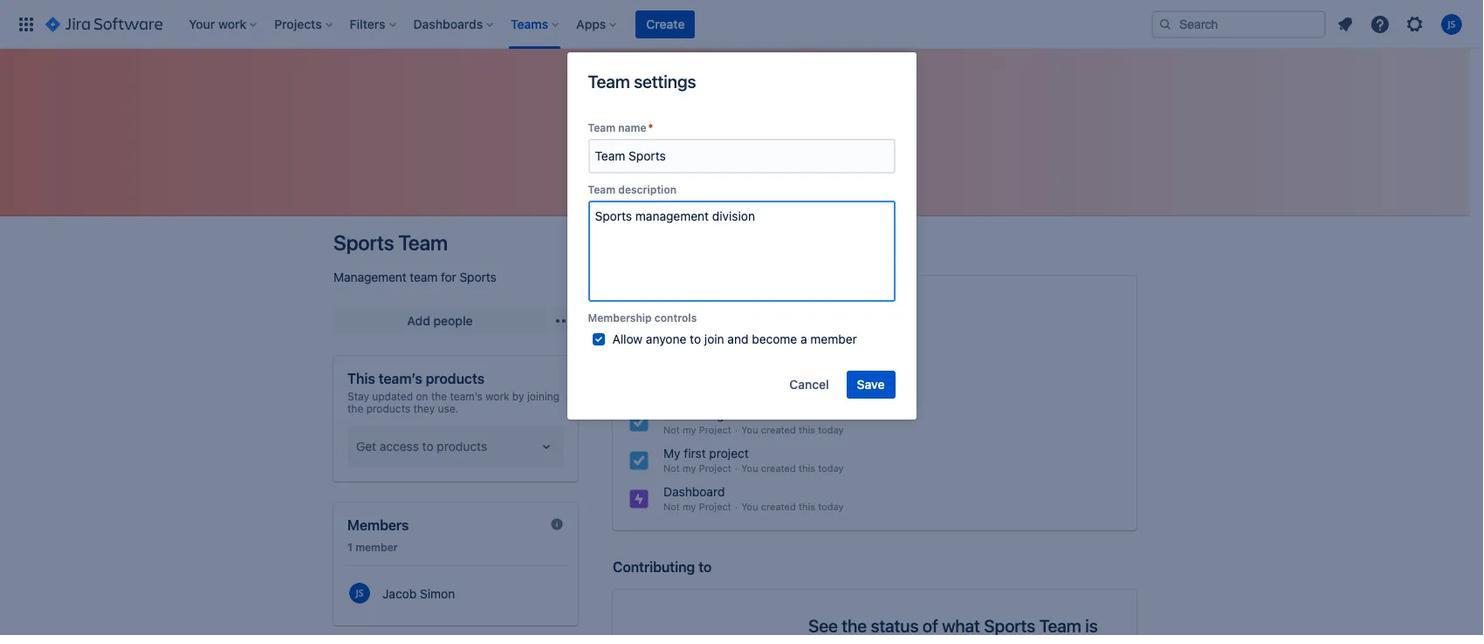Task type: vqa. For each thing, say whether or not it's contained in the screenshot.
the 'today' within the You Created This Today link
no



Task type: locate. For each thing, give the bounding box(es) containing it.
1 my from the top
[[683, 309, 696, 321]]

0 vertical spatial to
[[690, 332, 701, 347]]

you for my first project
[[742, 463, 759, 474]]

sports up management
[[334, 231, 394, 255]]

6 you created this today from the top
[[742, 501, 844, 513]]

today
[[818, 309, 844, 321], [818, 348, 844, 359], [818, 386, 844, 397], [818, 424, 844, 436], [818, 463, 844, 474], [818, 501, 844, 513]]

project for writing
[[699, 309, 732, 321]]

4 my from the top
[[683, 463, 696, 474]]

sports right for
[[460, 270, 497, 285]]

0 horizontal spatial member
[[356, 541, 398, 555]]

member
[[811, 332, 857, 347], [356, 541, 398, 555]]

not down "dashboard" at the left of the page
[[664, 501, 680, 513]]

1 vertical spatial member
[[356, 541, 398, 555]]

not my project for something
[[664, 424, 732, 436]]

products
[[426, 371, 485, 387], [366, 403, 411, 416]]

5 my from the top
[[683, 501, 696, 513]]

1 this from the top
[[799, 309, 816, 321]]

use.
[[438, 403, 459, 416]]

2 my from the top
[[683, 348, 696, 359]]

project up my first project
[[699, 424, 732, 436]]

to
[[690, 332, 701, 347], [699, 560, 712, 576]]

6 created from the top
[[761, 501, 796, 513]]

not my project down writing
[[664, 309, 732, 321]]

my
[[664, 446, 681, 461]]

not for writing
[[664, 309, 680, 321]]

sports
[[334, 231, 394, 255], [460, 270, 497, 285]]

today for dashboard
[[818, 501, 844, 513]]

2 created from the top
[[761, 348, 796, 359]]

management team for sports
[[334, 270, 497, 285]]

you created this today for something
[[742, 424, 844, 436]]

products up the use.
[[426, 371, 485, 387]]

stay
[[348, 390, 369, 403]]

my down the something
[[683, 424, 696, 436]]

5 created from the top
[[761, 463, 796, 474]]

3 today from the top
[[818, 386, 844, 397]]

something
[[664, 408, 724, 423]]

4 not my project from the top
[[664, 463, 732, 474]]

primary element
[[10, 0, 1152, 48]]

add
[[407, 314, 430, 328]]

4 you created this today from the top
[[742, 424, 844, 436]]

not my project down 'join'
[[664, 348, 732, 359]]

created for something
[[761, 424, 796, 436]]

member down the members
[[356, 541, 398, 555]]

team's up 'updated'
[[379, 371, 423, 387]]

you
[[742, 309, 759, 321], [742, 348, 759, 359], [742, 386, 759, 397], [742, 424, 759, 436], [742, 463, 759, 474], [742, 501, 759, 513]]

5 today from the top
[[818, 463, 844, 474]]

you for something
[[742, 424, 759, 436]]

not my project for dashboard
[[664, 501, 732, 513]]

6 this from the top
[[799, 501, 816, 513]]

search image
[[1159, 17, 1173, 31]]

cancel
[[790, 377, 829, 392]]

4 today from the top
[[818, 424, 844, 436]]

0 vertical spatial products
[[426, 371, 485, 387]]

1
[[348, 541, 353, 555]]

5 project from the top
[[699, 501, 732, 513]]

not my project down the something
[[664, 424, 732, 436]]

5 this from the top
[[799, 463, 816, 474]]

4 project from the top
[[699, 463, 732, 474]]

my for script
[[683, 348, 696, 359]]

1 member
[[348, 541, 398, 555]]

team for team name *
[[588, 121, 616, 134]]

3 you from the top
[[742, 386, 759, 397]]

this for something
[[799, 424, 816, 436]]

sports team
[[334, 231, 448, 255]]

1 you created this today from the top
[[742, 309, 844, 321]]

anyone
[[646, 332, 687, 347]]

3 project from the top
[[699, 424, 732, 436]]

team up team name *
[[588, 72, 630, 92]]

3 created from the top
[[761, 386, 796, 397]]

1 vertical spatial team's
[[450, 390, 483, 403]]

1 vertical spatial products
[[366, 403, 411, 416]]

5 not from the top
[[664, 501, 680, 513]]

my
[[683, 309, 696, 321], [683, 348, 696, 359], [683, 424, 696, 436], [683, 463, 696, 474], [683, 501, 696, 513]]

not my project down first
[[664, 463, 732, 474]]

project up 'join'
[[699, 309, 732, 321]]

not down writing
[[664, 309, 680, 321]]

script
[[664, 331, 697, 346]]

team's left work
[[450, 390, 483, 403]]

create button
[[636, 10, 696, 38]]

you created this today
[[742, 309, 844, 321], [742, 348, 844, 359], [742, 386, 844, 397], [742, 424, 844, 436], [742, 463, 844, 474], [742, 501, 844, 513]]

not down my
[[664, 463, 680, 474]]

0 vertical spatial member
[[811, 332, 857, 347]]

you created this today for script
[[742, 348, 844, 359]]

not for my first project
[[664, 463, 680, 474]]

1 today from the top
[[818, 309, 844, 321]]

e.g. HR Team, Redesign Project, Team Mango field
[[590, 141, 894, 172]]

my down first
[[683, 463, 696, 474]]

to left 'join'
[[690, 332, 701, 347]]

you for script
[[742, 348, 759, 359]]

0 horizontal spatial sports
[[334, 231, 394, 255]]

jira software image
[[45, 14, 163, 34], [45, 14, 163, 34]]

2 project from the top
[[699, 348, 732, 359]]

this
[[799, 309, 816, 321], [799, 348, 816, 359], [799, 386, 816, 397], [799, 424, 816, 436], [799, 463, 816, 474], [799, 501, 816, 513]]

team description
[[588, 183, 677, 196]]

1 created from the top
[[761, 309, 796, 321]]

not down "anyone"
[[664, 348, 680, 359]]

my for something
[[683, 424, 696, 436]]

team's
[[379, 371, 423, 387], [450, 390, 483, 403]]

not up my
[[664, 424, 680, 436]]

4 you from the top
[[742, 424, 759, 436]]

1 project from the top
[[699, 309, 732, 321]]

my for my first project
[[683, 463, 696, 474]]

0 vertical spatial team's
[[379, 371, 423, 387]]

first
[[684, 446, 706, 461]]

5 you created this today from the top
[[742, 463, 844, 474]]

project
[[699, 309, 732, 321], [699, 348, 732, 359], [699, 424, 732, 436], [699, 463, 732, 474], [699, 501, 732, 513]]

1 horizontal spatial the
[[431, 390, 447, 403]]

2 you created this today from the top
[[742, 348, 844, 359]]

5 you from the top
[[742, 463, 759, 474]]

6 today from the top
[[818, 501, 844, 513]]

2 you from the top
[[742, 348, 759, 359]]

1 not my project from the top
[[664, 309, 732, 321]]

today for my first project
[[818, 463, 844, 474]]

save
[[857, 377, 885, 392]]

2 not my project from the top
[[664, 348, 732, 359]]

4 created from the top
[[761, 424, 796, 436]]

project down 'join'
[[699, 348, 732, 359]]

4 not from the top
[[664, 463, 680, 474]]

not my project
[[664, 309, 732, 321], [664, 348, 732, 359], [664, 424, 732, 436], [664, 463, 732, 474], [664, 501, 732, 513]]

1 you from the top
[[742, 309, 759, 321]]

4 this from the top
[[799, 424, 816, 436]]

project for dashboard
[[699, 501, 732, 513]]

1 not from the top
[[664, 309, 680, 321]]

created for script
[[761, 348, 796, 359]]

project for script
[[699, 348, 732, 359]]

created for dashboard
[[761, 501, 796, 513]]

save button
[[847, 371, 896, 399]]

add people button
[[334, 307, 547, 335]]

6 you from the top
[[742, 501, 759, 513]]

you created this today link
[[620, 367, 1130, 402]]

3 not from the top
[[664, 424, 680, 436]]

my for writing
[[683, 309, 696, 321]]

you for writing
[[742, 309, 759, 321]]

2 this from the top
[[799, 348, 816, 359]]

3 not my project from the top
[[664, 424, 732, 436]]

team left name
[[588, 121, 616, 134]]

you created this today for dashboard
[[742, 501, 844, 513]]

a
[[801, 332, 807, 347]]

project down my first project
[[699, 463, 732, 474]]

my down "dashboard" at the left of the page
[[683, 501, 696, 513]]

not
[[664, 309, 680, 321], [664, 348, 680, 359], [664, 424, 680, 436], [664, 463, 680, 474], [664, 501, 680, 513]]

0 vertical spatial sports
[[334, 231, 394, 255]]

team left description
[[588, 183, 616, 196]]

membership
[[588, 312, 652, 325]]

1 horizontal spatial team's
[[450, 390, 483, 403]]

*
[[648, 121, 653, 134]]

my down script
[[683, 348, 696, 359]]

2 not from the top
[[664, 348, 680, 359]]

3 my from the top
[[683, 424, 696, 436]]

member right a
[[811, 332, 857, 347]]

project down "dashboard" at the left of the page
[[699, 501, 732, 513]]

products left they
[[366, 403, 411, 416]]

you created this today for my first project
[[742, 463, 844, 474]]

team
[[588, 72, 630, 92], [588, 121, 616, 134], [588, 183, 616, 196], [399, 231, 448, 255]]

to right the "contributing"
[[699, 560, 712, 576]]

my down writing
[[683, 309, 696, 321]]

members
[[348, 518, 409, 534]]

1 horizontal spatial member
[[811, 332, 857, 347]]

not my project down "dashboard" at the left of the page
[[664, 501, 732, 513]]

5 not my project from the top
[[664, 501, 732, 513]]

project
[[709, 446, 749, 461]]

management
[[334, 270, 407, 285]]

Search field
[[1152, 10, 1327, 38]]

1 vertical spatial sports
[[460, 270, 497, 285]]

for
[[441, 270, 457, 285]]

the
[[431, 390, 447, 403], [348, 403, 364, 416]]

2 today from the top
[[818, 348, 844, 359]]

allow
[[613, 332, 643, 347]]

the down this
[[348, 403, 364, 416]]

created
[[761, 309, 796, 321], [761, 348, 796, 359], [761, 386, 796, 397], [761, 424, 796, 436], [761, 463, 796, 474], [761, 501, 796, 513]]

contributing
[[613, 560, 695, 576]]

team up the team
[[399, 231, 448, 255]]

the right on
[[431, 390, 447, 403]]



Task type: describe. For each thing, give the bounding box(es) containing it.
team settings dialog
[[567, 52, 917, 420]]

0 horizontal spatial products
[[366, 403, 411, 416]]

team for team settings
[[588, 72, 630, 92]]

this for script
[[799, 348, 816, 359]]

project for something
[[699, 424, 732, 436]]

project for my first project
[[699, 463, 732, 474]]

contributing to
[[613, 560, 712, 576]]

member inside membership controls allow anyone to join and become a member
[[811, 332, 857, 347]]

1 vertical spatial to
[[699, 560, 712, 576]]

you created this today for writing
[[742, 309, 844, 321]]

settings
[[634, 72, 696, 92]]

open image
[[536, 437, 557, 458]]

created for my first project
[[761, 463, 796, 474]]

0 horizontal spatial the
[[348, 403, 364, 416]]

by
[[512, 390, 524, 403]]

this for writing
[[799, 309, 816, 321]]

on
[[416, 390, 428, 403]]

not for script
[[664, 348, 680, 359]]

you inside you created this today link
[[742, 386, 759, 397]]

Team description text field
[[588, 201, 896, 302]]

not my project for my first project
[[664, 463, 732, 474]]

not my project for writing
[[664, 309, 732, 321]]

team name *
[[588, 121, 653, 134]]

today for writing
[[818, 309, 844, 321]]

controls
[[655, 312, 697, 325]]

create banner
[[0, 0, 1484, 49]]

today for script
[[818, 348, 844, 359]]

add people
[[407, 314, 473, 328]]

not for something
[[664, 424, 680, 436]]

cancel button
[[779, 371, 840, 399]]

1 horizontal spatial products
[[426, 371, 485, 387]]

this for dashboard
[[799, 501, 816, 513]]

joining
[[527, 390, 560, 403]]

1 horizontal spatial sports
[[460, 270, 497, 285]]

my for dashboard
[[683, 501, 696, 513]]

join
[[705, 332, 725, 347]]

this
[[348, 371, 375, 387]]

3 this from the top
[[799, 386, 816, 397]]

name
[[619, 121, 647, 134]]

team
[[410, 270, 438, 285]]

they
[[414, 403, 435, 416]]

updated
[[372, 390, 413, 403]]

this team's products stay updated on the team's work by joining the products they use.
[[348, 371, 560, 416]]

created for writing
[[761, 309, 796, 321]]

3 you created this today from the top
[[742, 386, 844, 397]]

create
[[647, 16, 685, 31]]

not for dashboard
[[664, 501, 680, 513]]

today for something
[[818, 424, 844, 436]]

you for dashboard
[[742, 501, 759, 513]]

this for my first project
[[799, 463, 816, 474]]

my first project
[[664, 446, 749, 461]]

writing
[[664, 293, 704, 307]]

not my project for script
[[664, 348, 732, 359]]

membership controls allow anyone to join and become a member
[[588, 312, 857, 347]]

team settings
[[588, 72, 696, 92]]

become
[[752, 332, 798, 347]]

work
[[486, 390, 510, 403]]

0 horizontal spatial team's
[[379, 371, 423, 387]]

dashboard
[[664, 485, 725, 500]]

and
[[728, 332, 749, 347]]

to inside membership controls allow anyone to join and become a member
[[690, 332, 701, 347]]

description
[[619, 183, 677, 196]]

people
[[434, 314, 473, 328]]

team for team description
[[588, 183, 616, 196]]



